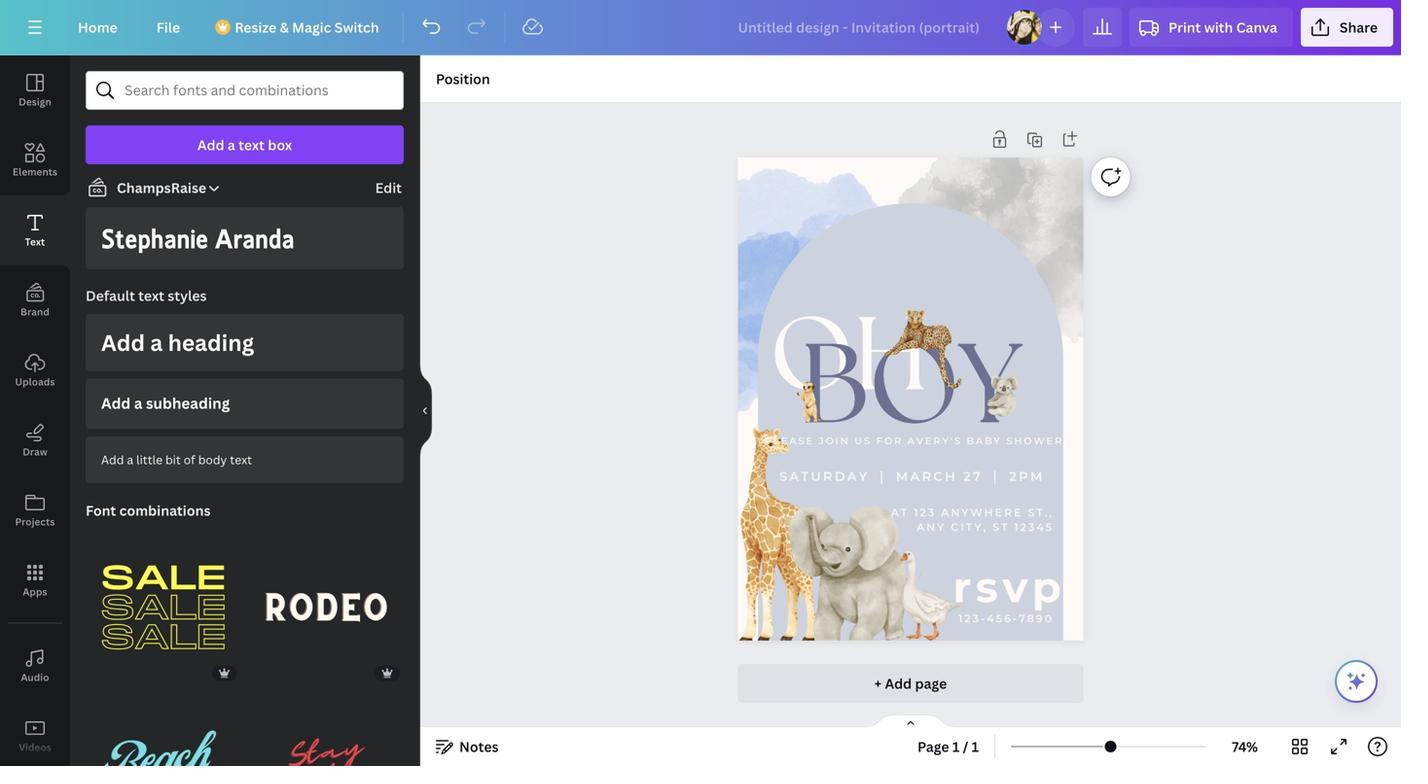 Task type: describe. For each thing, give the bounding box(es) containing it.
print with canva
[[1169, 18, 1278, 36]]

+ add page
[[875, 675, 947, 693]]

456-
[[987, 613, 1019, 625]]

videos button
[[0, 702, 70, 767]]

home link
[[62, 8, 133, 47]]

0 vertical spatial text
[[239, 136, 265, 154]]

canva assistant image
[[1345, 671, 1368, 694]]

shower
[[1006, 435, 1064, 447]]

projects button
[[0, 476, 70, 546]]

Search fonts and combinations search field
[[125, 72, 365, 109]]

of
[[184, 452, 195, 468]]

print with canva button
[[1130, 8, 1293, 47]]

add for add a subheading
[[101, 394, 131, 414]]

uploads
[[15, 376, 55, 389]]

123-456-7890
[[959, 613, 1054, 625]]

default
[[86, 287, 135, 305]]

file
[[156, 18, 180, 36]]

brand
[[20, 306, 50, 319]]

share button
[[1301, 8, 1394, 47]]

projects
[[15, 516, 55, 529]]

box
[[268, 136, 292, 154]]

saturday │ march 27 │ 2pm
[[779, 469, 1045, 484]]

12345
[[1014, 521, 1054, 534]]

at 123 anywhere st., any city, st 12345
[[891, 507, 1054, 534]]

champsraise
[[117, 179, 206, 197]]

apps
[[23, 586, 47, 599]]

stephanie aranda
[[101, 223, 294, 254]]

design button
[[0, 55, 70, 126]]

add for add a little bit of body text
[[101, 452, 124, 468]]

body
[[198, 452, 227, 468]]

march
[[896, 469, 958, 484]]

brand button
[[0, 266, 70, 336]]

champsraise button
[[78, 176, 222, 199]]

page
[[915, 675, 947, 693]]

add inside + add page button
[[885, 675, 912, 693]]

add a text box
[[197, 136, 292, 154]]

with
[[1204, 18, 1233, 36]]

avery's
[[908, 435, 962, 447]]

1 │ from the left
[[875, 469, 890, 484]]

resize & magic switch
[[235, 18, 379, 36]]

draw
[[23, 446, 47, 459]]

home
[[78, 18, 118, 36]]

add a heading button
[[86, 314, 404, 371]]

anywhere
[[941, 507, 1023, 519]]

2 vertical spatial text
[[230, 452, 252, 468]]

aranda
[[215, 223, 294, 254]]

videos
[[19, 742, 51, 755]]

position
[[436, 70, 490, 88]]

Design title text field
[[723, 8, 997, 47]]

styles
[[168, 287, 207, 305]]

2 │ from the left
[[989, 469, 1004, 484]]

2pm
[[1009, 469, 1045, 484]]

2 1 from the left
[[972, 738, 979, 757]]

resize & magic switch button
[[204, 8, 395, 47]]

notes button
[[428, 732, 506, 763]]

rsvp
[[953, 562, 1066, 613]]

resize
[[235, 18, 277, 36]]

add a subheading
[[101, 394, 230, 414]]

text
[[25, 236, 45, 249]]

position button
[[428, 63, 498, 94]]

magic
[[292, 18, 331, 36]]

main menu bar
[[0, 0, 1401, 55]]

123-
[[959, 613, 987, 625]]

saturday
[[779, 469, 870, 484]]

design
[[19, 95, 51, 109]]

27
[[963, 469, 983, 484]]

font combinations
[[86, 502, 211, 520]]

apps button
[[0, 546, 70, 616]]

/
[[963, 738, 969, 757]]

draw button
[[0, 406, 70, 476]]



Task type: locate. For each thing, give the bounding box(es) containing it.
canva
[[1237, 18, 1278, 36]]

edit button
[[373, 177, 404, 199]]

a for text
[[228, 136, 235, 154]]

text left box
[[239, 136, 265, 154]]

add for add a text box
[[197, 136, 224, 154]]

1 left /
[[953, 738, 960, 757]]

add right +
[[885, 675, 912, 693]]

text
[[239, 136, 265, 154], [138, 287, 164, 305], [230, 452, 252, 468]]

a for little
[[127, 452, 133, 468]]

add inside the add a text box button
[[197, 136, 224, 154]]

7890
[[1019, 613, 1054, 625]]

share
[[1340, 18, 1378, 36]]

st.,
[[1028, 507, 1054, 519]]

add a little bit of body text button
[[86, 437, 404, 484]]

file button
[[141, 8, 196, 47]]

switch
[[335, 18, 379, 36]]

add a text box button
[[86, 126, 404, 164]]

audio
[[21, 671, 49, 685]]

elements
[[13, 165, 58, 179]]

text left the styles
[[138, 287, 164, 305]]

audio button
[[0, 632, 70, 702]]

add left little on the left
[[101, 452, 124, 468]]

1 vertical spatial text
[[138, 287, 164, 305]]

default text styles
[[86, 287, 207, 305]]

st
[[993, 521, 1010, 534]]

add down search fonts and combinations search box
[[197, 136, 224, 154]]

1
[[953, 738, 960, 757], [972, 738, 979, 757]]

page 1 / 1
[[918, 738, 979, 757]]

add for add a heading
[[101, 328, 145, 358]]

a for subheading
[[134, 394, 142, 414]]

a left box
[[228, 136, 235, 154]]

little
[[136, 452, 163, 468]]

add a little bit of body text
[[101, 452, 252, 468]]

add a heading
[[101, 328, 254, 358]]

│
[[875, 469, 890, 484], [989, 469, 1004, 484]]

us
[[855, 435, 872, 447]]

group
[[86, 530, 241, 685], [249, 530, 404, 685], [86, 682, 241, 767], [249, 682, 404, 767]]

0 horizontal spatial │
[[875, 469, 890, 484]]

1 horizontal spatial │
[[989, 469, 1004, 484]]

add inside add a heading button
[[101, 328, 145, 358]]

stephanie aranda button
[[86, 207, 404, 270]]

uploads button
[[0, 336, 70, 406]]

74%
[[1232, 738, 1258, 757]]

add down default
[[101, 328, 145, 358]]

at
[[891, 507, 909, 519]]

elements button
[[0, 126, 70, 196]]

add inside add a little bit of body text button
[[101, 452, 124, 468]]

│ down the "for"
[[875, 469, 890, 484]]

+
[[875, 675, 882, 693]]

boy
[[801, 322, 1021, 449]]

│ right 27
[[989, 469, 1004, 484]]

join
[[819, 435, 850, 447]]

add inside add a subheading button
[[101, 394, 131, 414]]

combinations
[[119, 502, 211, 520]]

+ add page button
[[738, 665, 1084, 704]]

notes
[[459, 738, 499, 757]]

a left little on the left
[[127, 452, 133, 468]]

stephanie
[[101, 223, 208, 254]]

any
[[917, 521, 946, 534]]

a for heading
[[150, 328, 163, 358]]

oh
[[770, 297, 928, 414]]

1 right /
[[972, 738, 979, 757]]

text right body
[[230, 452, 252, 468]]

baby
[[967, 435, 1002, 447]]

&
[[280, 18, 289, 36]]

page
[[918, 738, 949, 757]]

1 1 from the left
[[953, 738, 960, 757]]

a left subheading at the left bottom of page
[[134, 394, 142, 414]]

print
[[1169, 18, 1201, 36]]

side panel tab list
[[0, 55, 70, 767]]

heading
[[168, 328, 254, 358]]

123
[[914, 507, 936, 519]]

edit
[[375, 179, 402, 197]]

city,
[[951, 521, 988, 534]]

bit
[[165, 452, 181, 468]]

0 horizontal spatial 1
[[953, 738, 960, 757]]

please
[[765, 435, 814, 447]]

add left subheading at the left bottom of page
[[101, 394, 131, 414]]

please join us for avery's baby shower
[[765, 435, 1064, 447]]

show pages image
[[864, 714, 958, 730]]

hide image
[[419, 364, 432, 458]]

subheading
[[146, 394, 230, 414]]

add a subheading button
[[86, 379, 404, 429]]

a down default text styles
[[150, 328, 163, 358]]

text button
[[0, 196, 70, 266]]

a
[[228, 136, 235, 154], [150, 328, 163, 358], [134, 394, 142, 414], [127, 452, 133, 468]]

1 horizontal spatial 1
[[972, 738, 979, 757]]



Task type: vqa. For each thing, say whether or not it's contained in the screenshot.
a
yes



